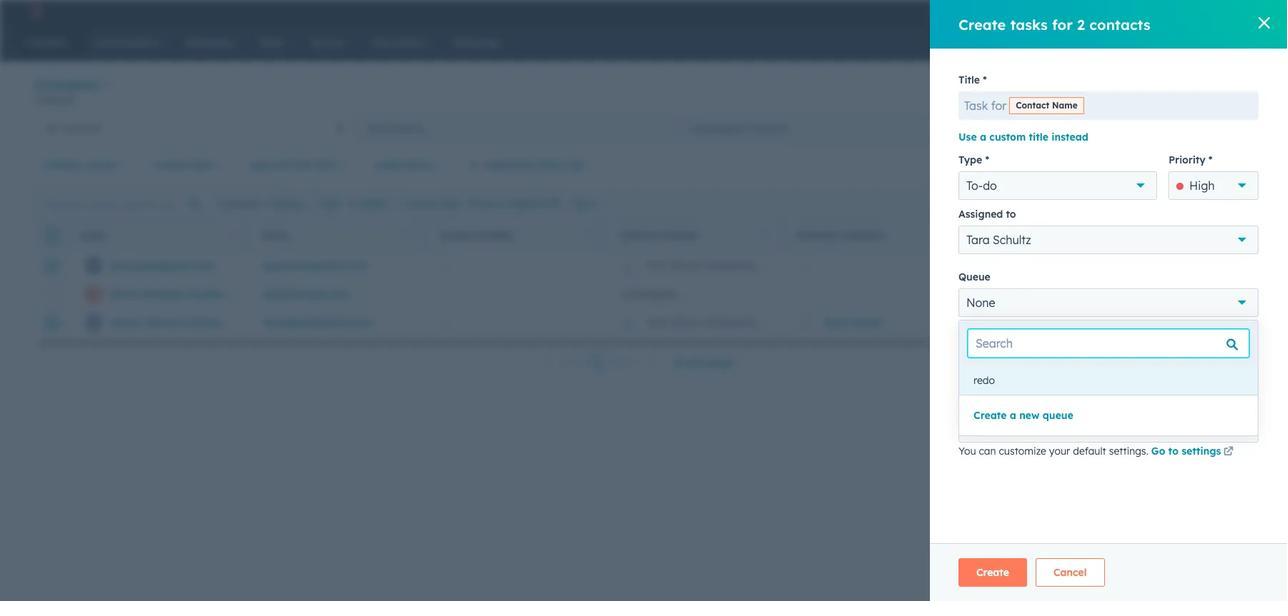 Task type: vqa. For each thing, say whether or not it's contained in the screenshot.
Tara Schultz (tarashultz49@gmail.com) button
yes



Task type: locate. For each thing, give the bounding box(es) containing it.
create tasks for 2 contacts dialog
[[930, 0, 1288, 602]]

1 vertical spatial tara schultz (tarashultz49@gmail.com)
[[646, 317, 830, 330]]

notifications image
[[1115, 6, 1128, 19]]

menu item
[[997, 0, 1000, 23]]

-- button down open
[[1139, 280, 1288, 309]]

actions button
[[1036, 80, 1099, 103]]

0 horizontal spatial a
[[980, 131, 987, 144]]

1 right in
[[982, 359, 987, 373]]

create button
[[959, 559, 1027, 587]]

(sample
[[186, 288, 227, 301], [188, 317, 229, 330]]

2 tara schultz (tarashultz49@gmail.com) button from the top
[[603, 309, 830, 337]]

bh@hubspot.com link
[[263, 288, 350, 301]]

contacts button
[[34, 74, 111, 95]]

queue
[[959, 271, 991, 284]]

name down search name, phone, email addresses, or company search box
[[80, 230, 106, 241]]

tara up next button
[[646, 317, 667, 330]]

1 horizontal spatial contact
[[619, 230, 661, 241]]

unassigned for unassigned
[[621, 288, 676, 301]]

0 vertical spatial last
[[250, 159, 271, 171]]

gawain1@gmail.com link up halligan
[[110, 259, 215, 272]]

phone number
[[441, 230, 512, 241]]

view inside popup button
[[1052, 121, 1075, 134]]

import button
[[1107, 80, 1160, 103]]

1 vertical spatial unassigned
[[621, 288, 676, 301]]

a for create
[[1010, 409, 1017, 422]]

1 vertical spatial (sample
[[188, 317, 229, 330]]

apoptosis
[[1161, 6, 1204, 17]]

quality
[[990, 85, 1027, 98]]

0 vertical spatial to
[[1006, 208, 1016, 221]]

HH:MM text field
[[1169, 352, 1259, 380]]

contacts for my contacts
[[384, 122, 425, 135]]

tasks
[[1011, 15, 1048, 33], [438, 198, 461, 209]]

create inside the contacts banner
[[1181, 86, 1208, 97]]

unassigned
[[689, 122, 744, 135], [621, 288, 676, 301]]

0 horizontal spatial last
[[250, 159, 271, 171]]

0 horizontal spatial gawain1@gmail.com
[[110, 259, 215, 272]]

none
[[967, 296, 996, 310]]

go to settings
[[1152, 445, 1221, 458]]

contact owner
[[44, 159, 117, 171], [619, 230, 697, 241]]

create for create tasks
[[407, 198, 436, 209]]

(november
[[1028, 359, 1088, 373]]

schultz inside popup button
[[993, 233, 1031, 247]]

date down 'oct'
[[981, 334, 1004, 347]]

press to sort. element down create tasks button
[[406, 230, 412, 242]]

use a custom title instead
[[959, 131, 1089, 144]]

riot games link
[[825, 317, 883, 330]]

2 horizontal spatial 2
[[1242, 6, 1248, 17]]

0 horizontal spatial view
[[1052, 121, 1075, 134]]

2 edit from the left
[[1189, 198, 1205, 209]]

2 gawain1@gmail.com from the left
[[263, 259, 368, 272]]

last for last activity date (edt)
[[977, 230, 998, 241]]

1 tara schultz (tarashultz49@gmail.com) from the top
[[646, 259, 830, 272]]

tara schultz
[[967, 233, 1031, 247]]

page
[[708, 357, 733, 369]]

selected
[[224, 198, 258, 209]]

2 horizontal spatial date
[[981, 334, 1004, 347]]

2 tara schultz (tarashultz49@gmail.com) from the top
[[646, 317, 830, 330]]

press to sort. element left primary
[[763, 230, 769, 242]]

0 horizontal spatial contact
[[44, 159, 83, 171]]

0 horizontal spatial for
[[992, 99, 1007, 113]]

advanced filters (0) button
[[461, 151, 593, 179]]

cancel
[[1054, 567, 1087, 579]]

all inside button
[[46, 122, 57, 135]]

0 horizontal spatial tasks
[[438, 198, 461, 209]]

3 press to sort. element from the left
[[585, 230, 590, 242]]

1 horizontal spatial 2
[[1078, 15, 1085, 33]]

to up activity
[[1006, 208, 1016, 221]]

gawain1@gmail.com button
[[246, 252, 424, 280]]

redo
[[974, 374, 995, 387]]

contact inside popup button
[[44, 159, 83, 171]]

view for save
[[1223, 159, 1241, 170]]

2 (tarashultz49@gmail.com) from the top
[[706, 317, 830, 330]]

(3/5)
[[1078, 121, 1103, 134]]

0 vertical spatial view
[[1052, 121, 1075, 134]]

1 horizontal spatial 1
[[967, 422, 972, 436]]

your
[[1049, 445, 1071, 458]]

last left activity
[[250, 159, 271, 171]]

due date element
[[1169, 352, 1259, 380]]

1 for 1
[[595, 357, 600, 369]]

schultz down assigned to
[[993, 233, 1031, 247]]

gawain1@gmail.com
[[110, 259, 215, 272], [263, 259, 368, 272]]

a inside button
[[980, 131, 987, 144]]

primary company
[[798, 230, 885, 241]]

a right use
[[980, 131, 987, 144]]

2 right studios
[[1242, 6, 1248, 17]]

2 vertical spatial tara
[[646, 317, 667, 330]]

last down assigned to
[[977, 230, 998, 241]]

to for go
[[1169, 445, 1179, 458]]

view inside button
[[1223, 159, 1241, 170]]

1 button
[[590, 354, 605, 372]]

1 horizontal spatial view
[[1223, 159, 1241, 170]]

1 horizontal spatial a
[[1010, 409, 1017, 422]]

apoptosis studios 2
[[1161, 6, 1248, 17]]

for down "data quality"
[[992, 99, 1007, 113]]

owner inside popup button
[[86, 159, 117, 171]]

create inside popup button
[[154, 159, 187, 171]]

last activity date (edt)
[[977, 230, 1094, 241]]

press to sort. element
[[228, 230, 233, 242], [406, 230, 412, 242], [585, 230, 590, 242], [763, 230, 769, 242]]

contacts inside my contacts button
[[384, 122, 425, 135]]

0 vertical spatial schultz
[[993, 233, 1031, 247]]

1 vertical spatial tara
[[646, 259, 667, 272]]

2 link opens in a new window image from the top
[[1224, 447, 1234, 458]]

help button
[[1061, 0, 1086, 23]]

to inside "link"
[[1169, 445, 1179, 458]]

view right save
[[1223, 159, 1241, 170]]

assign button
[[263, 198, 303, 210]]

2 all from the left
[[46, 122, 57, 135]]

assigned
[[959, 208, 1003, 221]]

brian halligan (sample contact) link
[[110, 288, 273, 301]]

all
[[1130, 121, 1143, 134], [46, 122, 57, 135]]

edit left delete button
[[323, 198, 340, 209]]

gawain1@gmail.com up bh@hubspot.com link
[[263, 259, 368, 272]]

create for create contact
[[1181, 86, 1208, 97]]

name down actions
[[1052, 100, 1078, 111]]

redo list box
[[960, 367, 1258, 395]]

in
[[967, 359, 978, 373]]

activity
[[1001, 230, 1044, 241]]

last inside popup button
[[250, 159, 271, 171]]

1 horizontal spatial to
[[1169, 445, 1179, 458]]

to-do button
[[959, 171, 1158, 200]]

tara schultz (tarashultz49@gmail.com)
[[646, 259, 830, 272], [646, 317, 830, 330]]

settings link
[[1089, 4, 1106, 19]]

press to sort. element down more popup button
[[585, 230, 590, 242]]

3 records
[[34, 94, 74, 105]]

0 vertical spatial tara
[[967, 233, 990, 247]]

1 (tarashultz49@gmail.com) from the top
[[706, 259, 830, 272]]

a inside "button"
[[1010, 409, 1017, 422]]

1 vertical spatial name
[[80, 230, 106, 241]]

create
[[959, 15, 1006, 33], [1181, 86, 1208, 97], [154, 159, 187, 171], [407, 198, 436, 209], [974, 409, 1007, 422], [977, 567, 1010, 579]]

view
[[1052, 121, 1075, 134], [1223, 159, 1241, 170]]

contacts inside unassigned contacts button
[[747, 122, 788, 135]]

1 horizontal spatial gawain1@gmail.com link
[[263, 259, 368, 272]]

1 inside popup button
[[967, 422, 972, 436]]

1 horizontal spatial tasks
[[1011, 15, 1048, 33]]

contact owner up 'unassigned' button
[[619, 230, 697, 241]]

1 right prev
[[595, 357, 600, 369]]

2 gawain1@gmail.com link from the left
[[263, 259, 368, 272]]

1 vertical spatial contact
[[44, 159, 83, 171]]

contacts inside "all contacts" button
[[60, 122, 101, 135]]

games
[[848, 317, 883, 330]]

0 horizontal spatial to
[[1006, 208, 1016, 221]]

settings image
[[1091, 6, 1104, 19]]

for right marketplaces icon
[[1052, 15, 1073, 33]]

2 vertical spatial schultz
[[669, 317, 703, 330]]

unassigned inside button
[[621, 288, 676, 301]]

edit inside button
[[323, 198, 340, 209]]

unassigned inside unassigned contacts button
[[689, 122, 744, 135]]

contact owner inside contact owner popup button
[[44, 159, 117, 171]]

date right activity
[[315, 159, 338, 171]]

2 horizontal spatial contact
[[1016, 100, 1050, 111]]

0 vertical spatial a
[[980, 131, 987, 144]]

1 horizontal spatial unassigned
[[689, 122, 744, 135]]

(tarashultz49@gmail.com)
[[706, 259, 830, 272], [706, 317, 830, 330]]

date inside create date popup button
[[190, 159, 213, 171]]

0 vertical spatial tara schultz (tarashultz49@gmail.com)
[[646, 259, 830, 272]]

contact) down the email
[[230, 288, 273, 301]]

for
[[1052, 15, 1073, 33], [992, 99, 1007, 113]]

25 per page button
[[664, 349, 753, 377]]

contact)
[[230, 288, 273, 301], [232, 317, 275, 330]]

create for create a new queue
[[974, 409, 1007, 422]]

tara up 'unassigned' button
[[646, 259, 667, 272]]

0 vertical spatial tara schultz (tarashultz49@gmail.com) button
[[603, 252, 830, 280]]

2 left selected
[[217, 198, 222, 209]]

gawain1@gmail.com link up bh@hubspot.com link
[[263, 259, 368, 272]]

1 vertical spatial tasks
[[438, 198, 461, 209]]

schultz down 'unassigned' button
[[669, 317, 703, 330]]

contact owner down all contacts
[[44, 159, 117, 171]]

a left new
[[1010, 409, 1017, 422]]

tasks inside dialog
[[1011, 15, 1048, 33]]

riot
[[825, 317, 845, 330]]

can
[[979, 445, 996, 458]]

(edt)
[[1071, 230, 1094, 241]]

records
[[42, 94, 74, 105]]

1 horizontal spatial all
[[1130, 121, 1143, 134]]

2 vertical spatial contact
[[619, 230, 661, 241]]

edit
[[323, 198, 340, 209], [1189, 198, 1205, 209]]

(tarashultz49@gmail.com) for --
[[706, 259, 830, 272]]

tara schultz (tarashultz49@gmail.com) button
[[603, 252, 830, 280], [603, 309, 830, 337]]

contact) down bh@hubspot.com link
[[232, 317, 275, 330]]

contact name
[[1016, 100, 1078, 111]]

1 vertical spatial owner
[[663, 230, 697, 241]]

1 vertical spatial tara schultz (tarashultz49@gmail.com) button
[[603, 309, 830, 337]]

2 left "settings" "icon"
[[1078, 15, 1085, 33]]

maria johnson (sample contact) link
[[110, 317, 275, 330]]

1 horizontal spatial edit
[[1189, 198, 1205, 209]]

--
[[442, 259, 450, 272], [799, 259, 807, 272], [978, 259, 986, 272], [978, 288, 986, 301], [1156, 288, 1164, 301], [442, 317, 450, 330], [1156, 317, 1164, 330]]

0 vertical spatial unassigned
[[689, 122, 744, 135]]

1 inside popup button
[[982, 359, 987, 373]]

0 vertical spatial contact owner
[[44, 159, 117, 171]]

tara schultz (tarashultz49@gmail.com) up 'unassigned' button
[[646, 259, 830, 272]]

schultz for oct 19, 2023
[[669, 317, 703, 330]]

data quality
[[962, 85, 1027, 98]]

contacts inside create tasks for 2 contacts dialog
[[1090, 15, 1151, 33]]

maria
[[110, 317, 140, 330]]

menu
[[921, 0, 1270, 23]]

Search search field
[[968, 329, 1250, 358]]

25 per page
[[674, 357, 733, 369]]

1 vertical spatial view
[[1223, 159, 1241, 170]]

1 tara schultz (tarashultz49@gmail.com) button from the top
[[603, 252, 830, 280]]

date down "all contacts" button
[[190, 159, 213, 171]]

enroll
[[469, 198, 494, 209]]

1 vertical spatial to
[[1169, 445, 1179, 458]]

1 horizontal spatial owner
[[663, 230, 697, 241]]

tara for -
[[646, 259, 667, 272]]

press to sort. element down 2 selected at the top
[[228, 230, 233, 242]]

-- button down number at top
[[424, 252, 603, 280]]

views
[[1146, 121, 1174, 134]]

0 vertical spatial (tarashultz49@gmail.com)
[[706, 259, 830, 272]]

(0)
[[569, 159, 584, 171]]

all contacts
[[46, 122, 101, 135]]

0 vertical spatial tasks
[[1011, 15, 1048, 33]]

2 press to sort. element from the left
[[406, 230, 412, 242]]

1 horizontal spatial last
[[977, 230, 998, 241]]

create inside "button"
[[974, 409, 1007, 422]]

edit down 'high'
[[1189, 198, 1205, 209]]

0 vertical spatial name
[[1052, 100, 1078, 111]]

tara schultz (tarashultz49@gmail.com) button for oct
[[603, 309, 830, 337]]

1 hour before button
[[959, 414, 1259, 443]]

edit inside button
[[1189, 198, 1205, 209]]

1 vertical spatial schultz
[[669, 259, 703, 272]]

1 horizontal spatial date
[[315, 159, 338, 171]]

add view (3/5) button
[[1005, 114, 1121, 142]]

2 horizontal spatial 1
[[982, 359, 987, 373]]

1 edit from the left
[[323, 198, 340, 209]]

0 horizontal spatial all
[[46, 122, 57, 135]]

1 press to sort. element from the left
[[228, 230, 233, 242]]

(tarashultz49@gmail.com) up page
[[706, 317, 830, 330]]

1 left the hour
[[967, 422, 972, 436]]

1 horizontal spatial name
[[1052, 100, 1078, 111]]

search button
[[1250, 30, 1275, 54]]

0 vertical spatial contact
[[1016, 100, 1050, 111]]

contacts
[[1090, 15, 1151, 33], [60, 122, 101, 135], [384, 122, 425, 135], [747, 122, 788, 135]]

0 vertical spatial for
[[1052, 15, 1073, 33]]

1 vertical spatial contact owner
[[619, 230, 697, 241]]

0 horizontal spatial 1
[[595, 357, 600, 369]]

gawain1@gmail.com up halligan
[[110, 259, 215, 272]]

tasks inside button
[[438, 198, 461, 209]]

0 horizontal spatial unassigned
[[621, 288, 676, 301]]

brian halligan (sample contact)
[[110, 288, 273, 301]]

all left views
[[1130, 121, 1143, 134]]

contacts
[[34, 76, 98, 94]]

1 vertical spatial (tarashultz49@gmail.com)
[[706, 317, 830, 330]]

0 horizontal spatial edit
[[323, 198, 340, 209]]

tara schultz (tarashultz49@gmail.com) up page
[[646, 317, 830, 330]]

0 vertical spatial contact)
[[230, 288, 273, 301]]

date inside create tasks for 2 contacts dialog
[[981, 334, 1004, 347]]

1 all from the left
[[1130, 121, 1143, 134]]

filters
[[538, 159, 566, 171]]

1 horizontal spatial gawain1@gmail.com
[[263, 259, 368, 272]]

tasks for create tasks for 2 contacts
[[1011, 15, 1048, 33]]

deepdark@gmail.com
[[263, 317, 373, 330]]

schultz up 'unassigned' button
[[669, 259, 703, 272]]

0 horizontal spatial gawain1@gmail.com link
[[110, 259, 215, 272]]

tara down assigned
[[967, 233, 990, 247]]

1 hour before
[[967, 422, 1038, 436]]

0 horizontal spatial date
[[190, 159, 213, 171]]

last
[[250, 159, 271, 171], [977, 230, 998, 241]]

0 horizontal spatial contact owner
[[44, 159, 117, 171]]

(sample down brian halligan (sample contact)
[[188, 317, 229, 330]]

date for due date
[[981, 334, 1004, 347]]

before
[[1003, 422, 1038, 436]]

owner up search name, phone, email addresses, or company search box
[[86, 159, 117, 171]]

2 inside popup button
[[1242, 6, 1248, 17]]

create a new queue button
[[974, 407, 1074, 424]]

help image
[[1067, 6, 1080, 19]]

1 vertical spatial last
[[977, 230, 998, 241]]

(sample for halligan
[[186, 288, 227, 301]]

(tarashultz49@gmail.com) down primary
[[706, 259, 830, 272]]

my contacts button
[[356, 114, 677, 142]]

4 press to sort. element from the left
[[763, 230, 769, 242]]

1 horizontal spatial for
[[1052, 15, 1073, 33]]

next button
[[605, 354, 664, 373]]

1 vertical spatial contact)
[[232, 317, 275, 330]]

tara for oct
[[646, 317, 667, 330]]

0 horizontal spatial owner
[[86, 159, 117, 171]]

1 vertical spatial a
[[1010, 409, 1017, 422]]

1 inside button
[[595, 357, 600, 369]]

link opens in a new window image
[[1224, 444, 1234, 462], [1224, 447, 1234, 458]]

to right go
[[1169, 445, 1179, 458]]

marketplaces button
[[1028, 0, 1058, 23]]

johnson
[[143, 317, 185, 330]]

(sample up maria johnson (sample contact) link
[[186, 288, 227, 301]]

-- button up prev button
[[424, 309, 603, 337]]

0 vertical spatial owner
[[86, 159, 117, 171]]

menu containing apoptosis studios 2
[[921, 0, 1270, 23]]

0 vertical spatial (sample
[[186, 288, 227, 301]]

all down 3 records
[[46, 122, 57, 135]]

owner up 'unassigned' button
[[663, 230, 697, 241]]

activity
[[274, 159, 312, 171]]

view right add
[[1052, 121, 1075, 134]]

1 vertical spatial for
[[992, 99, 1007, 113]]



Task type: describe. For each thing, give the bounding box(es) containing it.
contacts for all contacts
[[60, 122, 101, 135]]

advanced
[[485, 159, 534, 171]]

a for use
[[980, 131, 987, 144]]

my
[[367, 122, 381, 135]]

date inside the last activity date popup button
[[315, 159, 338, 171]]

sequence
[[507, 198, 547, 209]]

close image
[[1259, 17, 1270, 29]]

deepdark@gmail.com link
[[263, 317, 373, 330]]

edit for edit columns
[[1189, 198, 1205, 209]]

all contacts button
[[34, 114, 356, 142]]

phone
[[441, 230, 472, 241]]

last for last activity date
[[250, 159, 271, 171]]

schultz for --
[[669, 259, 703, 272]]

all views
[[1130, 121, 1174, 134]]

1 for 1 hour before
[[967, 422, 972, 436]]

to for assigned
[[1006, 208, 1016, 221]]

assigned to
[[959, 208, 1016, 221]]

create for create date
[[154, 159, 187, 171]]

Search HubSpot search field
[[1087, 30, 1262, 54]]

queue
[[1043, 409, 1074, 422]]

create tasks for 2 contacts
[[959, 15, 1151, 33]]

create for create tasks for 2 contacts
[[959, 15, 1006, 33]]

create a new queue
[[974, 409, 1074, 422]]

add view (3/5)
[[1030, 121, 1103, 134]]

save
[[1201, 159, 1221, 170]]

hubspot image
[[26, 3, 43, 20]]

email
[[262, 230, 291, 241]]

add
[[1030, 121, 1049, 134]]

save view
[[1201, 159, 1241, 170]]

edit columns button
[[1179, 195, 1250, 213]]

Search name, phone, email addresses, or company search field
[[38, 191, 211, 217]]

export button
[[1125, 195, 1171, 213]]

link opens in a new window image inside go to settings "link"
[[1224, 447, 1234, 458]]

unassigned contacts button
[[677, 114, 999, 142]]

edit button
[[311, 198, 340, 210]]

2023
[[1013, 317, 1035, 330]]

unassigned contacts
[[689, 122, 788, 135]]

upgrade
[[947, 7, 987, 19]]

none button
[[959, 289, 1259, 317]]

gawain1@gmail.com link inside 'button'
[[263, 259, 368, 272]]

all for all contacts
[[46, 122, 57, 135]]

create contact button
[[1169, 80, 1253, 103]]

month
[[990, 359, 1025, 373]]

1 horizontal spatial contact owner
[[619, 230, 697, 241]]

pagination navigation
[[535, 354, 664, 373]]

open
[[1156, 259, 1182, 272]]

delete
[[360, 198, 387, 209]]

task
[[965, 99, 988, 113]]

riot games
[[825, 317, 883, 330]]

prev
[[562, 357, 585, 370]]

tara schultz (tarashultz49@gmail.com) button for -
[[603, 252, 830, 280]]

upgrade image
[[931, 6, 944, 19]]

due date
[[959, 334, 1004, 347]]

you can customize your default settings.
[[959, 445, 1152, 458]]

create tasks
[[407, 198, 461, 209]]

tara schultz (tarashultz49@gmail.com) for oct 19, 2023
[[646, 317, 830, 330]]

number
[[474, 230, 512, 241]]

brian
[[110, 288, 138, 301]]

name inside create tasks for 2 contacts dialog
[[1052, 100, 1078, 111]]

-- button up hh:mm text box
[[1139, 309, 1288, 337]]

new
[[1020, 409, 1040, 422]]

1 gawain1@gmail.com link from the left
[[110, 259, 215, 272]]

unassigned button
[[603, 280, 782, 309]]

contact) for deepdark@gmail.com
[[232, 317, 275, 330]]

25
[[674, 357, 685, 369]]

view for add
[[1052, 121, 1075, 134]]

1 gawain1@gmail.com from the left
[[110, 259, 215, 272]]

title
[[959, 74, 980, 86]]

customize
[[999, 445, 1047, 458]]

date
[[1046, 230, 1069, 241]]

hour
[[975, 422, 1000, 436]]

press to sort. element for email
[[406, 230, 412, 242]]

tara schultz image
[[1145, 5, 1158, 18]]

tara inside tara schultz popup button
[[967, 233, 990, 247]]

due
[[959, 334, 978, 347]]

settings.
[[1109, 445, 1149, 458]]

press to sort. element for phone number
[[585, 230, 590, 242]]

search image
[[1258, 37, 1268, 47]]

0 horizontal spatial name
[[80, 230, 106, 241]]

data
[[962, 85, 987, 98]]

1 link opens in a new window image from the top
[[1224, 444, 1234, 462]]

gawain1@gmail.com inside gawain1@gmail.com 'button'
[[263, 259, 368, 272]]

in
[[497, 198, 505, 209]]

contacts for unassigned contacts
[[747, 122, 788, 135]]

studios
[[1207, 6, 1240, 17]]

status
[[402, 159, 433, 171]]

cancel button
[[1036, 559, 1105, 587]]

enroll in sequence button
[[469, 197, 564, 210]]

actions
[[1048, 86, 1078, 97]]

contact inside dialog
[[1016, 100, 1050, 111]]

contact
[[1210, 86, 1241, 97]]

edit for edit
[[323, 198, 340, 209]]

apoptosis studios 2 button
[[1136, 0, 1269, 23]]

tara schultz (tarashultz49@gmail.com) for --
[[646, 259, 830, 272]]

date for create date
[[190, 159, 213, 171]]

primary company column header
[[782, 220, 961, 252]]

edit columns
[[1189, 198, 1240, 209]]

more button
[[573, 196, 603, 212]]

(tarashultz49@gmail.com) for oct 19, 2023
[[706, 317, 830, 330]]

to-
[[967, 179, 983, 193]]

contacts banner
[[34, 73, 1253, 114]]

press to sort. element for contact owner
[[763, 230, 769, 242]]

marketplaces image
[[1037, 6, 1050, 19]]

3
[[34, 94, 39, 105]]

enroll in sequence
[[469, 198, 547, 209]]

task for
[[965, 99, 1007, 113]]

primary
[[798, 230, 839, 241]]

in 1 month (november 27) button
[[959, 352, 1163, 380]]

lead
[[375, 159, 399, 171]]

default
[[1073, 445, 1107, 458]]

priority
[[1169, 154, 1206, 166]]

create date
[[154, 159, 213, 171]]

last activity date
[[250, 159, 338, 171]]

create date button
[[144, 151, 232, 179]]

all for all views
[[1130, 121, 1143, 134]]

custom
[[990, 131, 1026, 144]]

title
[[1029, 131, 1049, 144]]

tasks for create tasks
[[438, 198, 461, 209]]

data quality button
[[938, 78, 1027, 106]]

go
[[1152, 445, 1166, 458]]

2 selected
[[217, 198, 258, 209]]

calling icon image
[[1007, 6, 1020, 19]]

save view button
[[1176, 154, 1253, 176]]

unassigned for unassigned contacts
[[689, 122, 744, 135]]

assign
[[275, 198, 303, 209]]

0 horizontal spatial 2
[[217, 198, 222, 209]]

tara schultz button
[[959, 226, 1259, 254]]

create contact
[[1181, 86, 1241, 97]]

(sample for johnson
[[188, 317, 229, 330]]

2 inside dialog
[[1078, 15, 1085, 33]]

contact) for bh@hubspot.com
[[230, 288, 273, 301]]

more
[[573, 198, 595, 209]]



